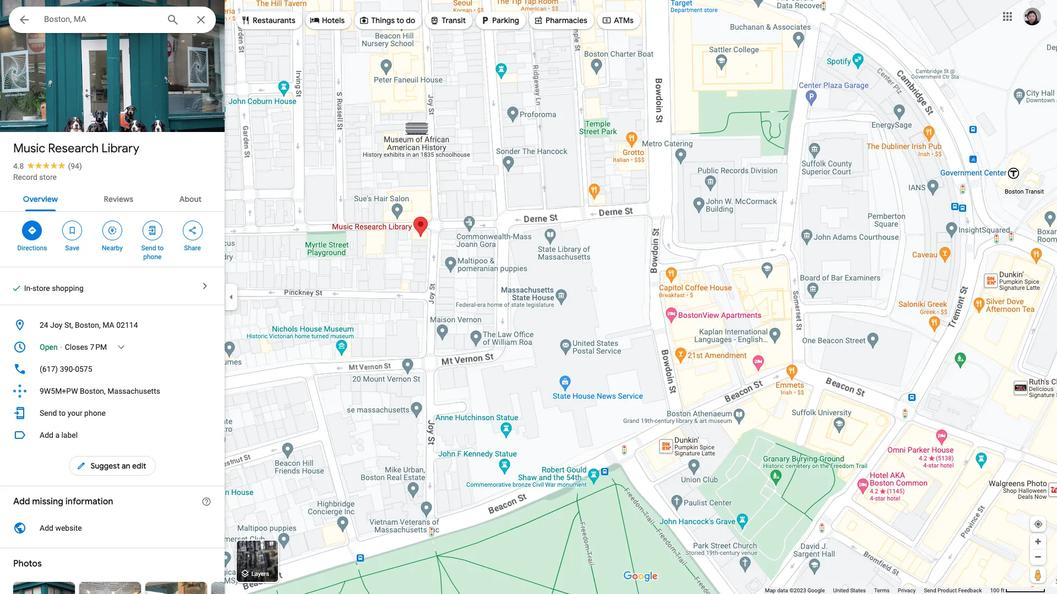 Task type: vqa. For each thing, say whether or not it's contained in the screenshot.
first device from the top
no



Task type: locate. For each thing, give the bounding box(es) containing it.
united states button
[[834, 588, 866, 595]]

a
[[55, 431, 59, 440]]

states
[[851, 588, 866, 594]]

parking
[[492, 15, 519, 25]]

send up "a"
[[40, 409, 57, 418]]

0 vertical spatial to
[[397, 15, 404, 25]]


[[359, 14, 369, 26]]

show open hours for the week image
[[116, 343, 126, 353]]

phone inside button
[[84, 409, 106, 418]]

send inside send product feedback button
[[924, 588, 937, 594]]

map
[[765, 588, 776, 594]]

add left website
[[40, 524, 53, 533]]

overview
[[23, 194, 58, 204]]

store inside button
[[39, 173, 57, 182]]

(94)
[[68, 162, 82, 171]]

(617) 390-0575 button
[[0, 359, 225, 381]]

7 pm
[[90, 343, 107, 352]]

store
[[39, 173, 57, 182], [33, 284, 50, 293]]

boston, right st,
[[75, 321, 101, 330]]

send inside send to your phone button
[[40, 409, 57, 418]]

0 horizontal spatial send
[[40, 409, 57, 418]]

videos image
[[145, 583, 207, 595]]

add
[[40, 431, 53, 440], [13, 497, 30, 508], [40, 524, 53, 533]]

to
[[397, 15, 404, 25], [158, 245, 164, 252], [59, 409, 66, 418]]

1 vertical spatial boston,
[[80, 387, 106, 396]]

1 horizontal spatial phone
[[143, 253, 162, 261]]

phone right your
[[84, 409, 106, 418]]

100 ft button
[[991, 588, 1046, 594]]

layers
[[252, 571, 269, 579]]


[[430, 14, 440, 26]]

0 vertical spatial phone
[[143, 253, 162, 261]]

add a label button
[[0, 425, 225, 447]]

to left do
[[397, 15, 404, 25]]

footer
[[765, 588, 991, 595]]

music research library
[[13, 141, 139, 156]]

to inside the send to phone
[[158, 245, 164, 252]]

add a label
[[40, 431, 78, 440]]

1 vertical spatial store
[[33, 284, 50, 293]]

tab list
[[0, 185, 225, 212]]

1 vertical spatial add
[[13, 497, 30, 508]]

ma
[[103, 321, 114, 330]]

collapse side panel image
[[225, 291, 237, 303]]

photos
[[40, 109, 67, 120]]

store for in-
[[33, 284, 50, 293]]

more info image
[[202, 497, 212, 507]]

footer containing map data ©2023 google
[[765, 588, 991, 595]]

 transit
[[430, 14, 466, 26]]

1 horizontal spatial send
[[141, 245, 156, 252]]

None field
[[44, 13, 158, 26]]

2 vertical spatial to
[[59, 409, 66, 418]]

boston, down 0575
[[80, 387, 106, 396]]

joy
[[50, 321, 62, 330]]

store down 4.8 stars image
[[39, 173, 57, 182]]

shopping
[[52, 284, 84, 293]]

1 vertical spatial send
[[40, 409, 57, 418]]

information
[[65, 497, 113, 508]]

1 vertical spatial to
[[158, 245, 164, 252]]

add left "a"
[[40, 431, 53, 440]]


[[188, 225, 198, 237]]

record
[[13, 173, 37, 182]]

edit
[[132, 462, 146, 471]]

in-
[[24, 284, 33, 293]]

0 vertical spatial send
[[141, 245, 156, 252]]

4.8
[[13, 162, 24, 171]]

send down 
[[141, 245, 156, 252]]

google account: michele murakami  
(michele.murakami@adept.ai) image
[[1024, 8, 1042, 25]]

tab list containing overview
[[0, 185, 225, 212]]

add website button
[[0, 518, 225, 540]]

united
[[834, 588, 849, 594]]

send
[[141, 245, 156, 252], [40, 409, 57, 418], [924, 588, 937, 594]]

to for send to your phone
[[59, 409, 66, 418]]

send inside the send to phone
[[141, 245, 156, 252]]

24 joy st, boston, ma 02114 button
[[0, 315, 225, 337]]

0 vertical spatial add
[[40, 431, 53, 440]]

to left your
[[59, 409, 66, 418]]

to inside send to your phone button
[[59, 409, 66, 418]]


[[67, 225, 77, 237]]

inside image
[[212, 583, 273, 595]]

map data ©2023 google
[[765, 588, 825, 594]]

0 horizontal spatial to
[[59, 409, 66, 418]]

footer inside google maps element
[[765, 588, 991, 595]]

1 vertical spatial phone
[[84, 409, 106, 418]]

0 vertical spatial store
[[39, 173, 57, 182]]

add for add website
[[40, 524, 53, 533]]

ft
[[1001, 588, 1005, 594]]

tab list inside music research library main content
[[0, 185, 225, 212]]

atms
[[614, 15, 634, 25]]

to for send to phone
[[158, 245, 164, 252]]

zoom in image
[[1034, 538, 1043, 546]]

overview button
[[14, 185, 67, 212]]

website
[[55, 524, 82, 533]]

music research library main content
[[0, 0, 405, 595]]

st,
[[64, 321, 73, 330]]

2 horizontal spatial send
[[924, 588, 937, 594]]

store left shopping
[[33, 284, 50, 293]]

94 reviews element
[[68, 162, 82, 171]]

Boston, MA field
[[9, 7, 216, 33]]

9w5m+pw boston, massachusetts
[[40, 387, 160, 396]]

data
[[778, 588, 788, 594]]

send to your phone
[[40, 409, 106, 418]]

massachusetts
[[108, 387, 160, 396]]

phone
[[143, 253, 162, 261], [84, 409, 106, 418]]

share
[[184, 245, 201, 252]]

send left product
[[924, 588, 937, 594]]

label
[[61, 431, 78, 440]]

2 vertical spatial add
[[40, 524, 53, 533]]

phone inside the send to phone
[[143, 253, 162, 261]]

store inside group
[[33, 284, 50, 293]]

nearby
[[102, 245, 123, 252]]

directions
[[17, 245, 47, 252]]

united states
[[834, 588, 866, 594]]

 restaurants
[[241, 14, 296, 26]]

missing
[[32, 497, 63, 508]]

in-store shopping
[[24, 284, 84, 293]]


[[534, 14, 544, 26]]

reviews
[[104, 194, 133, 204]]

1 horizontal spatial to
[[158, 245, 164, 252]]

phone down 
[[143, 253, 162, 261]]

to left share
[[158, 245, 164, 252]]

add left missing
[[13, 497, 30, 508]]

©2023
[[790, 588, 807, 594]]

 parking
[[480, 14, 519, 26]]

2 vertical spatial send
[[924, 588, 937, 594]]

all image
[[13, 583, 75, 595]]

transit
[[442, 15, 466, 25]]

open ⋅ closes 7 pm
[[40, 343, 107, 352]]

feedback
[[959, 588, 982, 594]]

hours image
[[13, 341, 26, 354]]

0 horizontal spatial phone
[[84, 409, 106, 418]]

2 horizontal spatial to
[[397, 15, 404, 25]]

boston,
[[75, 321, 101, 330], [80, 387, 106, 396]]

latest · today image
[[79, 583, 141, 595]]



Task type: describe. For each thing, give the bounding box(es) containing it.
100
[[991, 588, 1000, 594]]

02114
[[116, 321, 138, 330]]

 hotels
[[310, 14, 345, 26]]

do
[[406, 15, 415, 25]]

29 photos
[[28, 109, 67, 120]]

 pharmacies
[[534, 14, 588, 26]]

send product feedback
[[924, 588, 982, 594]]

send for send product feedback
[[924, 588, 937, 594]]

your
[[68, 409, 82, 418]]

in-store shopping button
[[0, 268, 225, 305]]

29 photos button
[[8, 105, 72, 124]]

research
[[48, 141, 99, 156]]

terms button
[[875, 588, 890, 595]]

about
[[179, 194, 202, 204]]


[[310, 14, 320, 26]]

open
[[40, 343, 58, 352]]

record store button
[[13, 172, 57, 183]]

hotels
[[322, 15, 345, 25]]

send product feedback button
[[924, 588, 982, 595]]


[[602, 14, 612, 26]]

suggest
[[91, 462, 120, 471]]

photo of music research library image
[[0, 0, 225, 178]]

pharmacies
[[546, 15, 588, 25]]

100 ft
[[991, 588, 1005, 594]]

(617) 390-0575
[[40, 365, 92, 374]]

9w5m+pw boston, massachusetts button
[[0, 381, 225, 403]]

terms
[[875, 588, 890, 594]]


[[147, 225, 157, 237]]

privacy button
[[898, 588, 916, 595]]

 search field
[[9, 7, 216, 35]]

record store
[[13, 173, 57, 182]]

add for add missing information
[[13, 497, 30, 508]]

(617)
[[40, 365, 58, 374]]

store for record
[[39, 173, 57, 182]]


[[480, 14, 490, 26]]

4.8 stars image
[[24, 162, 68, 169]]

actions for music research library region
[[0, 212, 225, 267]]

send for send to your phone
[[40, 409, 57, 418]]

restaurants
[[253, 15, 296, 25]]

library
[[102, 141, 139, 156]]

information for music research library region
[[0, 315, 225, 425]]

none field inside "boston, ma" field
[[44, 13, 158, 26]]

 things to do
[[359, 14, 415, 26]]

photos
[[13, 559, 42, 570]]


[[241, 14, 251, 26]]

privacy
[[898, 588, 916, 594]]

reviews button
[[95, 185, 142, 212]]

 atms
[[602, 14, 634, 26]]


[[27, 225, 37, 237]]

product
[[938, 588, 957, 594]]

things
[[371, 15, 395, 25]]

show street view coverage image
[[1031, 567, 1047, 584]]

send to phone
[[141, 245, 164, 261]]

save
[[65, 245, 79, 252]]

24
[[40, 321, 48, 330]]

google
[[808, 588, 825, 594]]

has in-store shopping group
[[7, 283, 84, 294]]

closes
[[65, 343, 88, 352]]

 button
[[9, 7, 40, 35]]

send for send to phone
[[141, 245, 156, 252]]

29
[[28, 109, 38, 120]]


[[76, 460, 86, 473]]

google maps element
[[0, 0, 1058, 595]]

0575
[[75, 365, 92, 374]]

390-
[[60, 365, 75, 374]]

send to your phone button
[[0, 403, 225, 425]]


[[18, 12, 31, 28]]

about button
[[171, 185, 210, 212]]


[[107, 225, 117, 237]]

show your location image
[[1034, 520, 1044, 530]]

0 vertical spatial boston,
[[75, 321, 101, 330]]

9w5m+pw
[[40, 387, 78, 396]]

an
[[122, 462, 130, 471]]

to inside  things to do
[[397, 15, 404, 25]]

add missing information
[[13, 497, 113, 508]]

⋅
[[60, 343, 63, 352]]

zoom out image
[[1034, 554, 1043, 562]]

music
[[13, 141, 45, 156]]

add for add a label
[[40, 431, 53, 440]]

24 joy st, boston, ma 02114
[[40, 321, 138, 330]]



